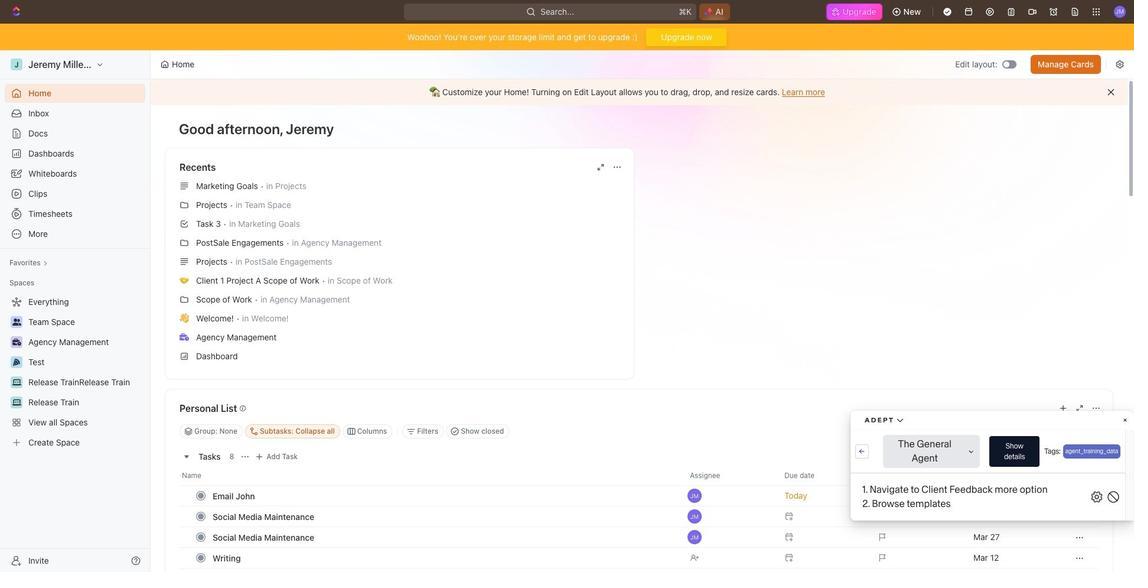 Task type: describe. For each thing, give the bounding box(es) containing it.
1 laptop code image from the top
[[12, 379, 21, 386]]

Search tasks... text field
[[935, 423, 1053, 440]]

business time image
[[12, 339, 21, 346]]

sidebar navigation
[[0, 50, 153, 572]]

tree inside sidebar navigation
[[5, 293, 145, 452]]



Task type: vqa. For each thing, say whether or not it's contained in the screenshot.
the user group image to the right
no



Task type: locate. For each thing, give the bounding box(es) containing it.
alert
[[151, 79, 1128, 105]]

tree
[[5, 293, 145, 452]]

business time image
[[180, 333, 189, 341]]

pizza slice image
[[13, 359, 20, 366]]

2 laptop code image from the top
[[12, 399, 21, 406]]

1 vertical spatial laptop code image
[[12, 399, 21, 406]]

set priority image
[[873, 568, 967, 572]]

laptop code image
[[12, 379, 21, 386], [12, 399, 21, 406]]

user group image
[[12, 319, 21, 326]]

0 vertical spatial laptop code image
[[12, 379, 21, 386]]

jeremy miller's workspace, , element
[[11, 59, 22, 70]]



